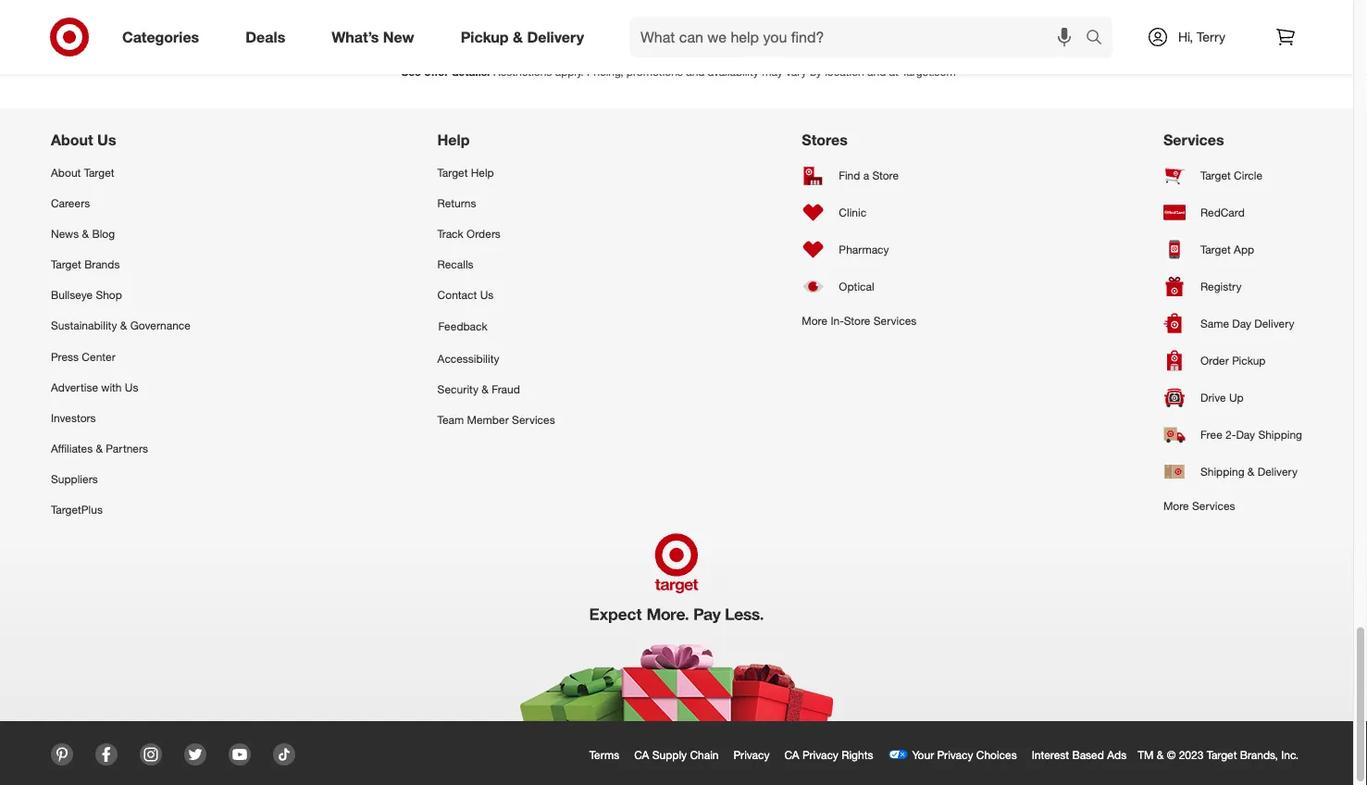 Task type: describe. For each thing, give the bounding box(es) containing it.
security & fraud
[[438, 382, 520, 396]]

us for contact us
[[480, 288, 494, 302]]

orders
[[467, 227, 501, 241]]

tm & © 2023 target brands, inc.
[[1138, 748, 1299, 762]]

clinic
[[839, 206, 867, 219]]

pickup & delivery
[[461, 28, 584, 46]]

order pickup link
[[1164, 342, 1303, 379]]

security & fraud link
[[438, 374, 555, 404]]

1 horizontal spatial us
[[125, 380, 138, 394]]

track orders link
[[438, 218, 555, 249]]

categories link
[[106, 17, 222, 57]]

target circle link
[[1164, 157, 1303, 194]]

pickup & delivery link
[[445, 17, 607, 57]]

delivery for shipping & delivery
[[1258, 465, 1298, 479]]

0 vertical spatial shipping
[[1259, 428, 1303, 442]]

advertise with us
[[51, 380, 138, 394]]

track
[[438, 227, 464, 241]]

shop
[[96, 288, 122, 302]]

team member services
[[438, 413, 555, 427]]

2023
[[1179, 748, 1204, 762]]

free
[[1201, 428, 1223, 442]]

about for about us
[[51, 131, 93, 149]]

& for affiliates
[[96, 441, 103, 455]]

privacy inside privacy link
[[734, 748, 770, 762]]

order
[[1201, 354, 1229, 368]]

1 vertical spatial help
[[471, 165, 494, 179]]

team member services link
[[438, 404, 555, 435]]

ca for ca privacy rights
[[785, 748, 800, 762]]

vary
[[786, 64, 807, 78]]

find a store
[[839, 168, 899, 182]]

your privacy choices link
[[885, 744, 1028, 766]]

1 vertical spatial day
[[1237, 428, 1256, 442]]

feedback button
[[438, 310, 555, 343]]

targetplus link
[[51, 495, 191, 525]]

careers
[[51, 196, 90, 210]]

& for pickup
[[513, 28, 523, 46]]

more services
[[1164, 499, 1236, 513]]

1 and from the left
[[686, 64, 705, 78]]

app
[[1234, 243, 1255, 256]]

store for a
[[873, 168, 899, 182]]

brands,
[[1241, 748, 1279, 762]]

& for shipping
[[1248, 465, 1255, 479]]

what's new link
[[316, 17, 438, 57]]

target app link
[[1164, 231, 1303, 268]]

target for target circle
[[1201, 168, 1231, 182]]

governance
[[130, 319, 191, 333]]

ca privacy rights
[[785, 748, 874, 762]]

promotions
[[627, 64, 683, 78]]

target help link
[[438, 157, 555, 188]]

returns link
[[438, 188, 555, 218]]

interest
[[1032, 748, 1070, 762]]

center
[[82, 349, 116, 363]]

track orders
[[438, 227, 501, 241]]

shipping & delivery
[[1201, 465, 1298, 479]]

search
[[1078, 30, 1122, 48]]

press
[[51, 349, 79, 363]]

redcard link
[[1164, 194, 1303, 231]]

pickup inside "link"
[[1233, 354, 1266, 368]]

what's
[[332, 28, 379, 46]]

by
[[810, 64, 822, 78]]

more in-store services
[[802, 313, 917, 327]]

team
[[438, 413, 464, 427]]

target right 2023
[[1207, 748, 1238, 762]]

deals
[[246, 28, 285, 46]]

new
[[383, 28, 415, 46]]

more services link
[[1164, 490, 1303, 521]]

advertise
[[51, 380, 98, 394]]

sustainability
[[51, 319, 117, 333]]

up
[[1230, 391, 1244, 405]]

investors
[[51, 411, 96, 425]]

targetplus
[[51, 503, 103, 517]]

free 2-day shipping link
[[1164, 416, 1303, 453]]

©
[[1167, 748, 1176, 762]]

fraud
[[492, 382, 520, 396]]

more for more in-store services
[[802, 313, 828, 327]]

2 and from the left
[[868, 64, 886, 78]]

ads
[[1108, 748, 1127, 762]]

find a store link
[[802, 157, 917, 194]]

services down shipping & delivery 'link'
[[1193, 499, 1236, 513]]

registry
[[1201, 280, 1242, 293]]

0 vertical spatial pickup
[[461, 28, 509, 46]]

order pickup
[[1201, 354, 1266, 368]]

see
[[401, 64, 421, 78]]

apply.
[[555, 64, 584, 78]]

restrictions
[[493, 64, 552, 78]]

privacy for your privacy choices
[[938, 748, 974, 762]]

services down fraud
[[512, 413, 555, 427]]

services down optical link
[[874, 313, 917, 327]]

0 vertical spatial day
[[1233, 317, 1252, 331]]

target for target app
[[1201, 243, 1231, 256]]

about for about target
[[51, 165, 81, 179]]

bullseye
[[51, 288, 93, 302]]

about us
[[51, 131, 116, 149]]

drive up
[[1201, 391, 1244, 405]]

may
[[762, 64, 783, 78]]

news & blog
[[51, 227, 115, 241]]

contact us link
[[438, 280, 555, 310]]

press center link
[[51, 341, 191, 372]]

partners
[[106, 441, 148, 455]]

hi,
[[1179, 29, 1194, 45]]

press center
[[51, 349, 116, 363]]

your privacy choices
[[912, 748, 1017, 762]]

target: expect more. pay less. image
[[417, 525, 937, 722]]

& for tm
[[1157, 748, 1164, 762]]

terms link
[[586, 744, 631, 766]]



Task type: locate. For each thing, give the bounding box(es) containing it.
feedback
[[439, 320, 488, 334]]

delivery up apply.
[[527, 28, 584, 46]]

interest based ads
[[1032, 748, 1127, 762]]

target help
[[438, 165, 494, 179]]

target circle
[[1201, 168, 1263, 182]]

pricing,
[[587, 64, 624, 78]]

about up careers
[[51, 165, 81, 179]]

1 about from the top
[[51, 131, 93, 149]]

1 ca from the left
[[634, 748, 649, 762]]

store for in-
[[844, 313, 871, 327]]

optical
[[839, 280, 875, 293]]

offer
[[424, 64, 449, 78]]

careers link
[[51, 188, 191, 218]]

services
[[1164, 131, 1225, 149], [874, 313, 917, 327], [512, 413, 555, 427], [1193, 499, 1236, 513]]

ca left supply
[[634, 748, 649, 762]]

&
[[513, 28, 523, 46], [82, 227, 89, 241], [120, 319, 127, 333], [482, 382, 489, 396], [96, 441, 103, 455], [1248, 465, 1255, 479], [1157, 748, 1164, 762]]

1 vertical spatial more
[[1164, 499, 1190, 513]]

deals link
[[230, 17, 309, 57]]

target down news
[[51, 257, 81, 271]]

based
[[1073, 748, 1105, 762]]

0 vertical spatial about
[[51, 131, 93, 149]]

recalls
[[438, 257, 474, 271]]

contact us
[[438, 288, 494, 302]]

us right contact in the top left of the page
[[480, 288, 494, 302]]

shipping & delivery link
[[1164, 453, 1303, 490]]

inc.
[[1282, 748, 1299, 762]]

target app
[[1201, 243, 1255, 256]]

target
[[84, 165, 114, 179], [438, 165, 468, 179], [1201, 168, 1231, 182], [1201, 243, 1231, 256], [51, 257, 81, 271], [1207, 748, 1238, 762]]

1 vertical spatial us
[[480, 288, 494, 302]]

& for sustainability
[[120, 319, 127, 333]]

privacy link
[[730, 744, 781, 766]]

clinic link
[[802, 194, 917, 231]]

delivery down free 2-day shipping
[[1258, 465, 1298, 479]]

us right the with
[[125, 380, 138, 394]]

day right same on the right top of page
[[1233, 317, 1252, 331]]

target brands link
[[51, 249, 191, 280]]

bullseye shop
[[51, 288, 122, 302]]

shipping inside 'link'
[[1201, 465, 1245, 479]]

delivery inside 'link'
[[1258, 465, 1298, 479]]

2 about from the top
[[51, 165, 81, 179]]

your
[[912, 748, 934, 762]]

optical link
[[802, 268, 917, 305]]

same
[[1201, 317, 1230, 331]]

0 horizontal spatial and
[[686, 64, 705, 78]]

1 vertical spatial shipping
[[1201, 465, 1245, 479]]

privacy inside your privacy choices link
[[938, 748, 974, 762]]

suppliers
[[51, 472, 98, 486]]

1 horizontal spatial more
[[1164, 499, 1190, 513]]

more for more services
[[1164, 499, 1190, 513]]

and
[[686, 64, 705, 78], [868, 64, 886, 78]]

registry link
[[1164, 268, 1303, 305]]

affiliates & partners
[[51, 441, 148, 455]]

2 vertical spatial us
[[125, 380, 138, 394]]

3 privacy from the left
[[938, 748, 974, 762]]

contact
[[438, 288, 477, 302]]

& down free 2-day shipping
[[1248, 465, 1255, 479]]

2 horizontal spatial us
[[480, 288, 494, 302]]

choices
[[977, 748, 1017, 762]]

availability
[[708, 64, 759, 78]]

privacy right 'your'
[[938, 748, 974, 762]]

0 horizontal spatial store
[[844, 313, 871, 327]]

about up about target
[[51, 131, 93, 149]]

suppliers link
[[51, 464, 191, 495]]

0 vertical spatial store
[[873, 168, 899, 182]]

0 horizontal spatial shipping
[[1201, 465, 1245, 479]]

1 vertical spatial pickup
[[1233, 354, 1266, 368]]

services up target circle
[[1164, 131, 1225, 149]]

drive
[[1201, 391, 1227, 405]]

help up the target help at the left top of page
[[438, 131, 470, 149]]

0 horizontal spatial us
[[97, 131, 116, 149]]

2 ca from the left
[[785, 748, 800, 762]]

a
[[864, 168, 870, 182]]

free 2-day shipping
[[1201, 428, 1303, 442]]

affiliates
[[51, 441, 93, 455]]

about
[[51, 131, 93, 149], [51, 165, 81, 179]]

at
[[889, 64, 899, 78]]

about target
[[51, 165, 114, 179]]

1 horizontal spatial privacy
[[803, 748, 839, 762]]

& left "blog"
[[82, 227, 89, 241]]

ca for ca supply chain
[[634, 748, 649, 762]]

same day delivery
[[1201, 317, 1295, 331]]

drive up link
[[1164, 379, 1303, 416]]

ca
[[634, 748, 649, 762], [785, 748, 800, 762]]

more in-store services link
[[802, 305, 917, 336]]

supply
[[653, 748, 687, 762]]

0 vertical spatial help
[[438, 131, 470, 149]]

privacy for ca privacy rights
[[803, 748, 839, 762]]

0 horizontal spatial more
[[802, 313, 828, 327]]

rights
[[842, 748, 874, 762]]

store down optical link
[[844, 313, 871, 327]]

affiliates & partners link
[[51, 433, 191, 464]]

1 horizontal spatial store
[[873, 168, 899, 182]]

delivery up order pickup
[[1255, 317, 1295, 331]]

shipping up more services link
[[1201, 465, 1245, 479]]

target.com
[[902, 64, 956, 78]]

delivery for pickup & delivery
[[527, 28, 584, 46]]

privacy
[[734, 748, 770, 762], [803, 748, 839, 762], [938, 748, 974, 762]]

about inside about target link
[[51, 165, 81, 179]]

0 horizontal spatial pickup
[[461, 28, 509, 46]]

security
[[438, 382, 479, 396]]

target up returns
[[438, 165, 468, 179]]

hi, terry
[[1179, 29, 1226, 45]]

store right a
[[873, 168, 899, 182]]

about target link
[[51, 157, 191, 188]]

returns
[[438, 196, 476, 210]]

details.
[[452, 64, 490, 78]]

0 vertical spatial delivery
[[527, 28, 584, 46]]

shipping up shipping & delivery
[[1259, 428, 1303, 442]]

day right 'free'
[[1237, 428, 1256, 442]]

target left circle
[[1201, 168, 1231, 182]]

target down about us at the left
[[84, 165, 114, 179]]

more down shipping & delivery 'link'
[[1164, 499, 1190, 513]]

0 horizontal spatial privacy
[[734, 748, 770, 762]]

us for about us
[[97, 131, 116, 149]]

1 vertical spatial store
[[844, 313, 871, 327]]

pickup up the details.
[[461, 28, 509, 46]]

1 vertical spatial about
[[51, 165, 81, 179]]

and left availability
[[686, 64, 705, 78]]

& for news
[[82, 227, 89, 241]]

ca supply chain link
[[631, 744, 730, 766]]

1 horizontal spatial help
[[471, 165, 494, 179]]

redcard
[[1201, 206, 1245, 219]]

0 vertical spatial more
[[802, 313, 828, 327]]

find
[[839, 168, 861, 182]]

us up about target link
[[97, 131, 116, 149]]

target left "app"
[[1201, 243, 1231, 256]]

target for target help
[[438, 165, 468, 179]]

pickup right the order
[[1233, 354, 1266, 368]]

delivery for same day delivery
[[1255, 317, 1295, 331]]

2 privacy from the left
[[803, 748, 839, 762]]

help
[[438, 131, 470, 149], [471, 165, 494, 179]]

0 horizontal spatial help
[[438, 131, 470, 149]]

& inside 'link'
[[1248, 465, 1255, 479]]

pickup
[[461, 28, 509, 46], [1233, 354, 1266, 368]]

privacy right chain
[[734, 748, 770, 762]]

help up 'returns' link
[[471, 165, 494, 179]]

& right affiliates
[[96, 441, 103, 455]]

privacy left rights
[[803, 748, 839, 762]]

1 horizontal spatial pickup
[[1233, 354, 1266, 368]]

& for security
[[482, 382, 489, 396]]

advertise with us link
[[51, 372, 191, 402]]

see offer details. restrictions apply. pricing, promotions and availability may vary by location and at target.com
[[401, 64, 956, 78]]

& up restrictions
[[513, 28, 523, 46]]

target for target brands
[[51, 257, 81, 271]]

1 vertical spatial delivery
[[1255, 317, 1295, 331]]

& down bullseye shop "link"
[[120, 319, 127, 333]]

ca right privacy link
[[785, 748, 800, 762]]

0 vertical spatial us
[[97, 131, 116, 149]]

& left fraud
[[482, 382, 489, 396]]

stores
[[802, 131, 848, 149]]

0 horizontal spatial ca
[[634, 748, 649, 762]]

in-
[[831, 313, 844, 327]]

What can we help you find? suggestions appear below search field
[[630, 17, 1091, 57]]

2 vertical spatial delivery
[[1258, 465, 1298, 479]]

pharmacy link
[[802, 231, 917, 268]]

2 horizontal spatial privacy
[[938, 748, 974, 762]]

more left in-
[[802, 313, 828, 327]]

& left ©
[[1157, 748, 1164, 762]]

1 horizontal spatial and
[[868, 64, 886, 78]]

accessibility
[[438, 351, 500, 365]]

privacy inside ca privacy rights link
[[803, 748, 839, 762]]

interest based ads link
[[1028, 744, 1138, 766]]

pharmacy
[[839, 243, 889, 256]]

recalls link
[[438, 249, 555, 280]]

and left at
[[868, 64, 886, 78]]

1 privacy from the left
[[734, 748, 770, 762]]

1 horizontal spatial shipping
[[1259, 428, 1303, 442]]

1 horizontal spatial ca
[[785, 748, 800, 762]]



Task type: vqa. For each thing, say whether or not it's contained in the screenshot.
90ct
no



